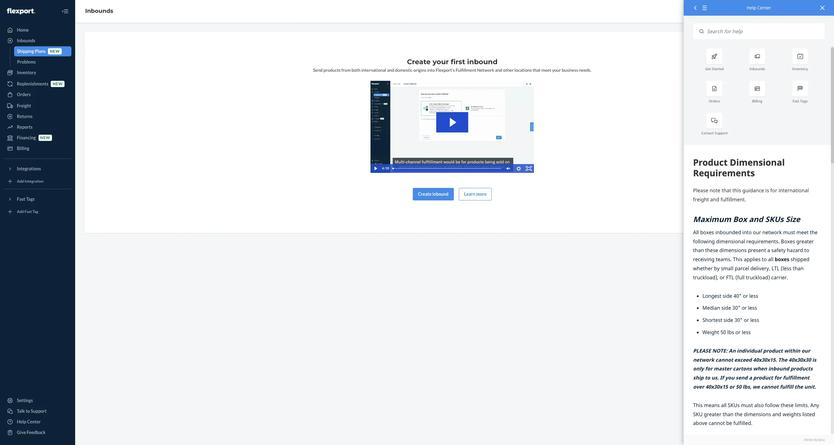Task type: describe. For each thing, give the bounding box(es) containing it.
home link
[[4, 25, 71, 35]]

replenishments
[[17, 81, 48, 87]]

started
[[712, 67, 724, 71]]

home
[[17, 27, 29, 33]]

meet
[[542, 67, 552, 73]]

1 and from the left
[[387, 67, 395, 73]]

1 horizontal spatial center
[[758, 5, 772, 11]]

returns link
[[4, 112, 71, 122]]

freight link
[[4, 101, 71, 111]]

elevio
[[805, 438, 814, 442]]

fast inside "link"
[[25, 210, 32, 214]]

help center link
[[4, 417, 71, 427]]

first
[[451, 58, 466, 66]]

products
[[324, 67, 341, 73]]

shipping
[[17, 49, 34, 54]]

0 horizontal spatial inbounds link
[[4, 36, 71, 46]]

1 horizontal spatial inbounds
[[85, 8, 113, 14]]

fast inside dropdown button
[[17, 197, 25, 202]]

2 horizontal spatial inbounds
[[750, 67, 766, 71]]

elevio by dixa
[[805, 438, 825, 442]]

add fast tag link
[[4, 207, 71, 217]]

reports link
[[4, 122, 71, 132]]

give feedback
[[17, 430, 46, 435]]

create your first inbound send products from both international and domestic origins into flexport's fulfillment network and other locations that meet your business needs.
[[313, 58, 592, 73]]

settings
[[17, 398, 33, 403]]

plans
[[35, 49, 46, 54]]

give feedback button
[[4, 428, 71, 438]]

settings link
[[4, 396, 71, 406]]

orders link
[[4, 90, 71, 100]]

add for add integration
[[17, 179, 24, 184]]

1 horizontal spatial help
[[747, 5, 757, 11]]

get started
[[706, 67, 724, 71]]

talk to support
[[17, 409, 47, 414]]

new for replenishments
[[53, 82, 63, 86]]

contact support
[[702, 131, 728, 135]]

create for inbound
[[418, 191, 432, 197]]

0 horizontal spatial billing
[[17, 146, 29, 151]]

problems link
[[14, 57, 71, 67]]

needs.
[[580, 67, 592, 73]]

billing link
[[4, 144, 71, 154]]

talk to support button
[[4, 407, 71, 417]]

add integration link
[[4, 176, 71, 187]]

add fast tag
[[17, 210, 38, 214]]

1 horizontal spatial orders
[[709, 99, 721, 103]]

learn more button
[[459, 188, 492, 200]]

business
[[562, 67, 579, 73]]

create inbound button
[[413, 188, 454, 200]]

learn more
[[465, 191, 487, 197]]

0 vertical spatial fast
[[793, 99, 800, 103]]

2 and from the left
[[495, 67, 503, 73]]

tags inside dropdown button
[[26, 197, 35, 202]]

integration
[[25, 179, 44, 184]]

international
[[362, 67, 387, 73]]

origins
[[414, 67, 427, 73]]

talk
[[17, 409, 25, 414]]

1 horizontal spatial inventory
[[793, 67, 809, 71]]

integrations
[[17, 166, 41, 171]]

give
[[17, 430, 26, 435]]

learn
[[465, 191, 476, 197]]

0 vertical spatial fast tags
[[793, 99, 808, 103]]



Task type: locate. For each thing, give the bounding box(es) containing it.
help center up search search box
[[747, 5, 772, 11]]

1 horizontal spatial inbounds link
[[85, 8, 113, 14]]

that
[[533, 67, 541, 73]]

add inside "link"
[[17, 210, 24, 214]]

1 horizontal spatial support
[[715, 131, 728, 135]]

help center
[[747, 5, 772, 11], [17, 419, 41, 425]]

0 horizontal spatial help
[[17, 419, 26, 425]]

0 vertical spatial help center
[[747, 5, 772, 11]]

fulfillment
[[456, 67, 477, 73]]

0 vertical spatial help
[[747, 5, 757, 11]]

1 vertical spatial center
[[27, 419, 41, 425]]

into
[[428, 67, 435, 73]]

create inbound
[[418, 191, 449, 197]]

to
[[26, 409, 30, 414]]

integrations button
[[4, 164, 71, 174]]

1 vertical spatial help center
[[17, 419, 41, 425]]

0 vertical spatial support
[[715, 131, 728, 135]]

elevio by dixa link
[[694, 438, 825, 442]]

1 vertical spatial inbounds link
[[4, 36, 71, 46]]

0 vertical spatial billing
[[753, 99, 763, 103]]

center down "talk to support"
[[27, 419, 41, 425]]

problems
[[17, 59, 36, 65]]

1 vertical spatial orders
[[709, 99, 721, 103]]

inbounds
[[85, 8, 113, 14], [17, 38, 35, 43], [750, 67, 766, 71]]

1 horizontal spatial help center
[[747, 5, 772, 11]]

1 vertical spatial add
[[17, 210, 24, 214]]

help center down to
[[17, 419, 41, 425]]

1 vertical spatial fast
[[17, 197, 25, 202]]

inbound left learn
[[433, 191, 449, 197]]

2 add from the top
[[17, 210, 24, 214]]

dixa
[[819, 438, 825, 442]]

0 vertical spatial add
[[17, 179, 24, 184]]

new for shipping plans
[[50, 49, 60, 54]]

add left integration
[[17, 179, 24, 184]]

0 horizontal spatial orders
[[17, 92, 31, 97]]

create inside button
[[418, 191, 432, 197]]

0 vertical spatial new
[[50, 49, 60, 54]]

contact
[[702, 131, 714, 135]]

0 horizontal spatial fast tags
[[17, 197, 35, 202]]

get
[[706, 67, 712, 71]]

1 horizontal spatial and
[[495, 67, 503, 73]]

1 horizontal spatial tags
[[801, 99, 808, 103]]

0 horizontal spatial inventory
[[17, 70, 36, 75]]

video element
[[371, 81, 534, 173]]

fast tags
[[793, 99, 808, 103], [17, 197, 35, 202]]

0 vertical spatial your
[[433, 58, 449, 66]]

inbound
[[468, 58, 498, 66], [433, 191, 449, 197]]

0 horizontal spatial your
[[433, 58, 449, 66]]

and left domestic
[[387, 67, 395, 73]]

add integration
[[17, 179, 44, 184]]

inbound inside the create your first inbound send products from both international and domestic origins into flexport's fulfillment network and other locations that meet your business needs.
[[468, 58, 498, 66]]

returns
[[17, 114, 33, 119]]

new down reports 'link'
[[40, 136, 50, 140]]

shipping plans
[[17, 49, 46, 54]]

other
[[503, 67, 514, 73]]

2 vertical spatial new
[[40, 136, 50, 140]]

new for financing
[[40, 136, 50, 140]]

create for your
[[407, 58, 431, 66]]

0 horizontal spatial center
[[27, 419, 41, 425]]

1 horizontal spatial inbound
[[468, 58, 498, 66]]

your right meet on the right top
[[553, 67, 561, 73]]

support inside "button"
[[31, 409, 47, 414]]

1 vertical spatial inbounds
[[17, 38, 35, 43]]

1 horizontal spatial your
[[553, 67, 561, 73]]

create inside the create your first inbound send products from both international and domestic origins into flexport's fulfillment network and other locations that meet your business needs.
[[407, 58, 431, 66]]

0 horizontal spatial inbounds
[[17, 38, 35, 43]]

add left the tag
[[17, 210, 24, 214]]

help up give
[[17, 419, 26, 425]]

create
[[407, 58, 431, 66], [418, 191, 432, 197]]

fast tags inside the fast tags dropdown button
[[17, 197, 35, 202]]

0 vertical spatial orders
[[17, 92, 31, 97]]

0 horizontal spatial inbound
[[433, 191, 449, 197]]

fast tags button
[[4, 194, 71, 204]]

and
[[387, 67, 395, 73], [495, 67, 503, 73]]

1 vertical spatial tags
[[26, 197, 35, 202]]

both
[[352, 67, 361, 73]]

1 vertical spatial fast tags
[[17, 197, 35, 202]]

1 vertical spatial inbound
[[433, 191, 449, 197]]

2 vertical spatial fast
[[25, 210, 32, 214]]

new
[[50, 49, 60, 54], [53, 82, 63, 86], [40, 136, 50, 140]]

inbound up the network
[[468, 58, 498, 66]]

fast
[[793, 99, 800, 103], [17, 197, 25, 202], [25, 210, 32, 214]]

inbounds link
[[85, 8, 113, 14], [4, 36, 71, 46]]

inventory
[[793, 67, 809, 71], [17, 70, 36, 75]]

locations
[[515, 67, 532, 73]]

0 horizontal spatial help center
[[17, 419, 41, 425]]

new up orders link
[[53, 82, 63, 86]]

0 vertical spatial inbounds
[[85, 8, 113, 14]]

your
[[433, 58, 449, 66], [553, 67, 561, 73]]

add for add fast tag
[[17, 210, 24, 214]]

1 vertical spatial create
[[418, 191, 432, 197]]

inventory link
[[4, 68, 71, 78]]

flexport logo image
[[7, 8, 35, 14]]

support down settings link
[[31, 409, 47, 414]]

video thumbnail image
[[371, 81, 534, 173], [371, 81, 534, 173]]

0 vertical spatial create
[[407, 58, 431, 66]]

reports
[[17, 124, 33, 130]]

flexport's
[[436, 67, 455, 73]]

and left other
[[495, 67, 503, 73]]

2 vertical spatial inbounds
[[750, 67, 766, 71]]

feedback
[[27, 430, 46, 435]]

center
[[758, 5, 772, 11], [27, 419, 41, 425]]

Search search field
[[704, 24, 825, 39]]

1 vertical spatial support
[[31, 409, 47, 414]]

more
[[476, 191, 487, 197]]

help up search search box
[[747, 5, 757, 11]]

freight
[[17, 103, 31, 108]]

0 vertical spatial tags
[[801, 99, 808, 103]]

help
[[747, 5, 757, 11], [17, 419, 26, 425]]

0 vertical spatial inbounds link
[[85, 8, 113, 14]]

close navigation image
[[61, 8, 69, 15]]

billing
[[753, 99, 763, 103], [17, 146, 29, 151]]

from
[[342, 67, 351, 73]]

center up search search box
[[758, 5, 772, 11]]

0 horizontal spatial tags
[[26, 197, 35, 202]]

1 horizontal spatial fast tags
[[793, 99, 808, 103]]

inbound inside button
[[433, 191, 449, 197]]

0 horizontal spatial and
[[387, 67, 395, 73]]

0 horizontal spatial support
[[31, 409, 47, 414]]

1 add from the top
[[17, 179, 24, 184]]

1 vertical spatial billing
[[17, 146, 29, 151]]

support right contact
[[715, 131, 728, 135]]

1 vertical spatial your
[[553, 67, 561, 73]]

your up flexport's
[[433, 58, 449, 66]]

tag
[[33, 210, 38, 214]]

add
[[17, 179, 24, 184], [17, 210, 24, 214]]

by
[[814, 438, 818, 442]]

1 horizontal spatial billing
[[753, 99, 763, 103]]

tags
[[801, 99, 808, 103], [26, 197, 35, 202]]

domestic
[[395, 67, 413, 73]]

1 vertical spatial new
[[53, 82, 63, 86]]

support
[[715, 131, 728, 135], [31, 409, 47, 414]]

financing
[[17, 135, 36, 140]]

orders
[[17, 92, 31, 97], [709, 99, 721, 103]]

0 vertical spatial inbound
[[468, 58, 498, 66]]

0 vertical spatial center
[[758, 5, 772, 11]]

send
[[313, 67, 323, 73]]

new right 'plans'
[[50, 49, 60, 54]]

network
[[478, 67, 495, 73]]

1 vertical spatial help
[[17, 419, 26, 425]]



Task type: vqa. For each thing, say whether or not it's contained in the screenshot.
Speed at the top right of the page
no



